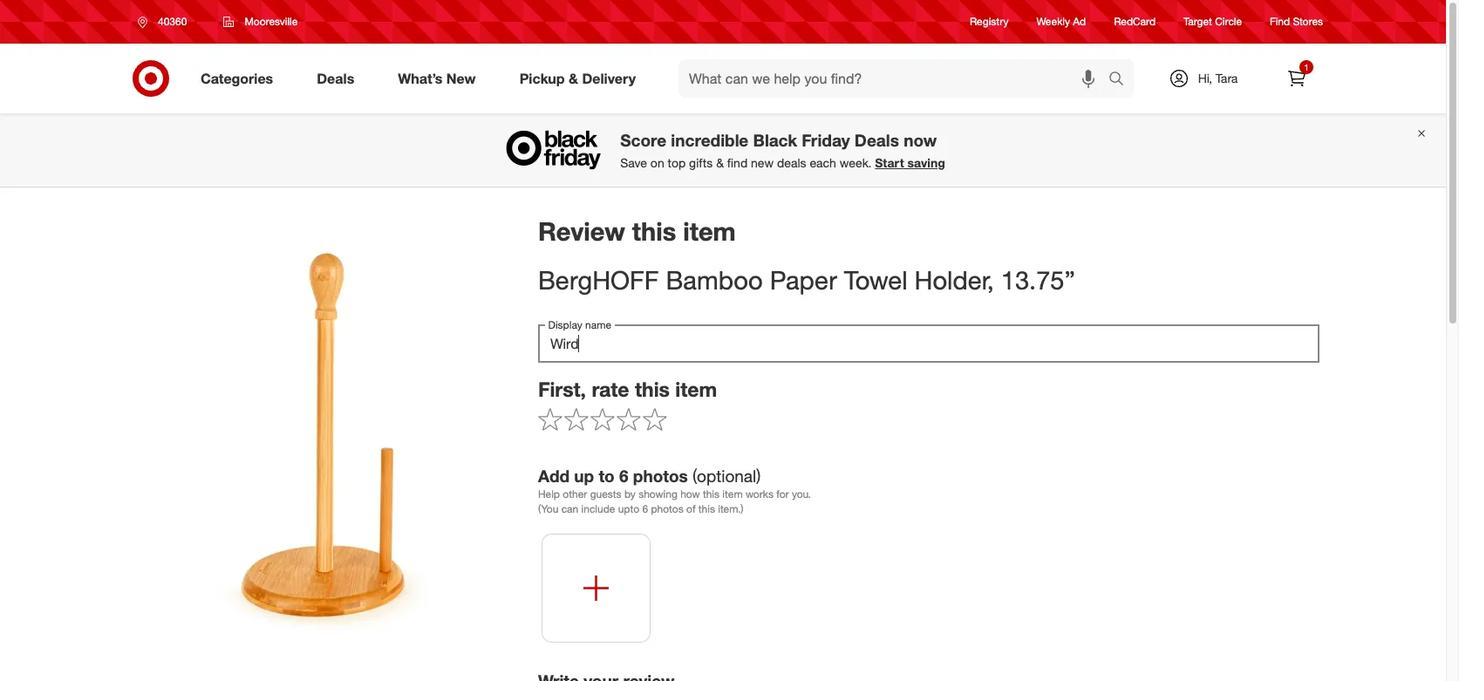 Task type: locate. For each thing, give the bounding box(es) containing it.
1 vertical spatial 6
[[642, 503, 648, 516]]

categories link
[[186, 59, 295, 98]]

new
[[447, 69, 476, 87]]

deals left what's
[[317, 69, 354, 87]]

what's
[[398, 69, 443, 87]]

photos up the showing
[[633, 466, 688, 486]]

mooresville
[[245, 15, 298, 28]]

deals
[[317, 69, 354, 87], [855, 130, 899, 150]]

&
[[569, 69, 578, 87], [716, 155, 724, 170]]

top
[[668, 155, 686, 170]]

this
[[632, 215, 676, 247], [635, 376, 670, 401], [703, 488, 720, 501], [699, 503, 715, 516]]

on
[[651, 155, 665, 170]]

& left find
[[716, 155, 724, 170]]

6 right upto
[[642, 503, 648, 516]]

works
[[746, 488, 774, 501]]

guests
[[590, 488, 622, 501]]

(you
[[538, 503, 559, 516]]

help
[[538, 488, 560, 501]]

(optional)
[[693, 466, 761, 486]]

0 horizontal spatial deals
[[317, 69, 354, 87]]

& right pickup
[[569, 69, 578, 87]]

1 vertical spatial deals
[[855, 130, 899, 150]]

redcard link
[[1114, 14, 1156, 29]]

new
[[751, 155, 774, 170]]

item up item.)
[[723, 488, 743, 501]]

1 link
[[1278, 59, 1317, 98]]

None text field
[[538, 324, 1320, 363]]

pickup
[[520, 69, 565, 87]]

6 right to at bottom left
[[619, 466, 629, 486]]

this down on
[[632, 215, 676, 247]]

item up bamboo
[[683, 215, 736, 247]]

hi, tara
[[1198, 71, 1238, 86]]

1
[[1305, 62, 1309, 72]]

score incredible black friday deals now save on top gifts & find new deals each week. start saving
[[621, 130, 946, 170]]

berghoff bamboo paper towel holder, 13.75"
[[538, 265, 1076, 296]]

target
[[1184, 15, 1213, 28]]

up
[[574, 466, 594, 486]]

1 vertical spatial &
[[716, 155, 724, 170]]

showing
[[639, 488, 678, 501]]

review
[[538, 215, 625, 247]]

rate
[[592, 376, 630, 401]]

deals
[[777, 155, 807, 170]]

0 vertical spatial 6
[[619, 466, 629, 486]]

start
[[875, 155, 904, 170]]

photos down the showing
[[651, 503, 684, 516]]

pickup & delivery link
[[505, 59, 658, 98]]

6
[[619, 466, 629, 486], [642, 503, 648, 516]]

photos
[[633, 466, 688, 486], [651, 503, 684, 516]]

deals link
[[302, 59, 376, 98]]

mooresville button
[[212, 6, 309, 38]]

item.)
[[718, 503, 744, 516]]

hi,
[[1198, 71, 1213, 86]]

item
[[683, 215, 736, 247], [676, 376, 717, 401], [723, 488, 743, 501]]

1 horizontal spatial 6
[[642, 503, 648, 516]]

1 horizontal spatial deals
[[855, 130, 899, 150]]

what's new
[[398, 69, 476, 87]]

0 horizontal spatial &
[[569, 69, 578, 87]]

deals up the start
[[855, 130, 899, 150]]

1 horizontal spatial &
[[716, 155, 724, 170]]

2 vertical spatial item
[[723, 488, 743, 501]]

you.
[[792, 488, 811, 501]]

registry
[[970, 15, 1009, 28]]

registry link
[[970, 14, 1009, 29]]

for
[[777, 488, 789, 501]]

0 vertical spatial photos
[[633, 466, 688, 486]]

40360 button
[[127, 6, 205, 38]]

incredible
[[671, 130, 749, 150]]

this right how
[[703, 488, 720, 501]]

by
[[625, 488, 636, 501]]

other
[[563, 488, 587, 501]]

first,
[[538, 376, 586, 401]]

add up to 6 photos (optional) help other guests by showing how this item works for you. (you can include upto 6 photos of this item.)
[[538, 466, 811, 516]]

delivery
[[582, 69, 636, 87]]

item right rate
[[676, 376, 717, 401]]

holder,
[[915, 265, 994, 296]]



Task type: describe. For each thing, give the bounding box(es) containing it.
friday
[[802, 130, 850, 150]]

add
[[538, 466, 570, 486]]

find stores
[[1270, 15, 1324, 28]]

now
[[904, 130, 937, 150]]

item inside add up to 6 photos (optional) help other guests by showing how this item works for you. (you can include upto 6 photos of this item.)
[[723, 488, 743, 501]]

1 vertical spatial photos
[[651, 503, 684, 516]]

include
[[582, 503, 615, 516]]

deals inside score incredible black friday deals now save on top gifts & find new deals each week. start saving
[[855, 130, 899, 150]]

find
[[727, 155, 748, 170]]

0 vertical spatial deals
[[317, 69, 354, 87]]

search
[[1101, 71, 1143, 89]]

redcard
[[1114, 15, 1156, 28]]

to
[[599, 466, 615, 486]]

how
[[681, 488, 700, 501]]

upto
[[618, 503, 640, 516]]

1 vertical spatial item
[[676, 376, 717, 401]]

gifts
[[689, 155, 713, 170]]

categories
[[201, 69, 273, 87]]

of
[[687, 503, 696, 516]]

berghoff
[[538, 265, 659, 296]]

pickup & delivery
[[520, 69, 636, 87]]

saving
[[908, 155, 946, 170]]

week.
[[840, 155, 872, 170]]

find
[[1270, 15, 1290, 28]]

weekly ad
[[1037, 15, 1086, 28]]

this right rate
[[635, 376, 670, 401]]

ad
[[1073, 15, 1086, 28]]

0 vertical spatial &
[[569, 69, 578, 87]]

paper
[[770, 265, 837, 296]]

40360
[[158, 15, 187, 28]]

search button
[[1101, 59, 1143, 101]]

each
[[810, 155, 837, 170]]

towel
[[844, 265, 908, 296]]

& inside score incredible black friday deals now save on top gifts & find new deals each week. start saving
[[716, 155, 724, 170]]

bamboo
[[666, 265, 763, 296]]

0 horizontal spatial 6
[[619, 466, 629, 486]]

black
[[753, 130, 798, 150]]

this right of
[[699, 503, 715, 516]]

find stores link
[[1270, 14, 1324, 29]]

score
[[621, 130, 667, 150]]

stores
[[1293, 15, 1324, 28]]

weekly ad link
[[1037, 14, 1086, 29]]

0 vertical spatial item
[[683, 215, 736, 247]]

circle
[[1215, 15, 1242, 28]]

target circle link
[[1184, 14, 1242, 29]]

target circle
[[1184, 15, 1242, 28]]

13.75"
[[1001, 265, 1076, 296]]

What can we help you find? suggestions appear below search field
[[679, 59, 1113, 98]]

first, rate this item
[[538, 376, 717, 401]]

review this item
[[538, 215, 736, 247]]

tara
[[1216, 71, 1238, 86]]

can
[[562, 503, 579, 516]]

what's new link
[[383, 59, 498, 98]]

save
[[621, 155, 647, 170]]

weekly
[[1037, 15, 1070, 28]]



Task type: vqa. For each thing, say whether or not it's contained in the screenshot.
Careers link
no



